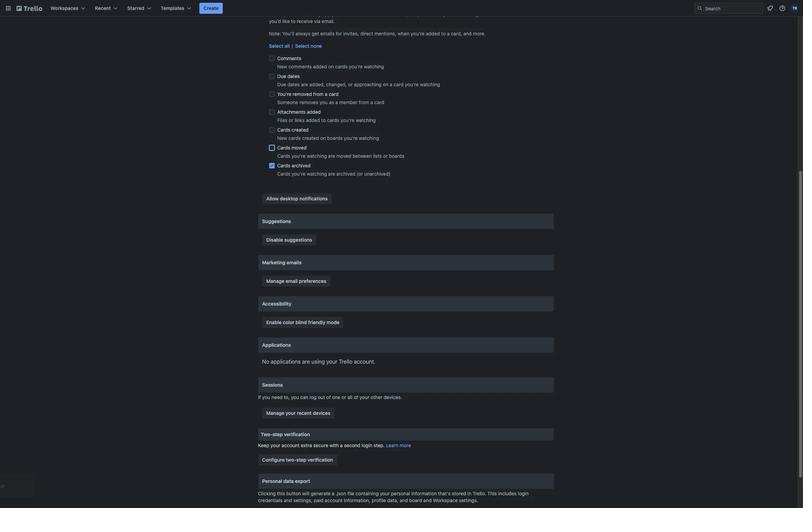 Task type: vqa. For each thing, say whether or not it's contained in the screenshot.


Task type: locate. For each thing, give the bounding box(es) containing it.
select down note: on the top of page
[[269, 43, 283, 49]]

disable suggestions link
[[262, 235, 316, 246]]

extra
[[301, 443, 312, 449]]

card right approaching
[[394, 82, 404, 87]]

due
[[277, 73, 286, 79], [277, 82, 286, 87]]

new cards created on boards you're watching
[[277, 135, 379, 141]]

1 vertical spatial emails
[[287, 260, 302, 266]]

your right "keep"
[[271, 443, 280, 449]]

always
[[296, 31, 311, 36]]

1 vertical spatial new
[[277, 135, 287, 141]]

to inside ". select which notifications you'd like to receive via email."
[[291, 18, 296, 24]]

or down attachments
[[289, 117, 293, 123]]

via
[[314, 18, 321, 24]]

to left card,
[[441, 31, 446, 36]]

workspaces button
[[46, 3, 89, 14]]

1 horizontal spatial login
[[518, 491, 529, 497]]

1 horizontal spatial email
[[342, 11, 353, 17]]

out
[[318, 395, 325, 400]]

1 due from the top
[[277, 73, 286, 79]]

added left card,
[[426, 31, 440, 36]]

select all | select none
[[269, 43, 322, 49]]

select all button
[[269, 43, 290, 50]]

0 vertical spatial for
[[383, 11, 390, 17]]

0 vertical spatial new
[[277, 64, 287, 69]]

or right lists
[[383, 153, 388, 159]]

email right apply
[[342, 11, 353, 17]]

0 vertical spatial due
[[277, 73, 286, 79]]

1 horizontal spatial all
[[348, 395, 353, 400]]

cards for cards archived
[[277, 163, 290, 169]]

someone
[[277, 99, 298, 105]]

card down approaching
[[375, 99, 384, 105]]

you left as
[[320, 99, 328, 105]]

you
[[320, 99, 328, 105], [262, 395, 270, 400], [291, 395, 299, 400]]

1 manage from the top
[[266, 278, 284, 284]]

0 horizontal spatial card
[[329, 91, 339, 97]]

card
[[394, 82, 404, 87], [329, 91, 339, 97], [375, 99, 384, 105]]

0 horizontal spatial step
[[273, 432, 283, 438]]

2 due from the top
[[277, 82, 286, 87]]

export
[[295, 478, 310, 484]]

are down cards you're watching are moved between lists or boards
[[328, 171, 335, 177]]

verification down secure
[[308, 457, 333, 463]]

of right out
[[326, 395, 331, 400]]

enable color blind friendly mode
[[266, 320, 340, 325]]

mode
[[327, 320, 340, 325]]

0 vertical spatial all
[[285, 43, 290, 49]]

new down comments
[[277, 64, 287, 69]]

sessions
[[262, 382, 283, 388]]

2 horizontal spatial notifications
[[511, 11, 538, 17]]

email
[[342, 11, 353, 17], [286, 278, 298, 284]]

all left |
[[285, 43, 290, 49]]

emails
[[321, 31, 335, 36], [287, 260, 302, 266]]

moved left between
[[337, 153, 352, 159]]

2 horizontal spatial select
[[482, 11, 496, 17]]

1 cards from the top
[[277, 127, 290, 133]]

1 horizontal spatial notifications
[[355, 11, 382, 17]]

0 horizontal spatial login
[[362, 443, 373, 449]]

that's
[[438, 491, 451, 497]]

1 horizontal spatial on
[[329, 64, 334, 69]]

dates down comments at the left of page
[[288, 73, 300, 79]]

0 horizontal spatial for
[[336, 31, 342, 36]]

created down 'links'
[[292, 127, 309, 133]]

0 horizontal spatial moved
[[292, 145, 307, 151]]

1 vertical spatial manage
[[266, 410, 284, 416]]

1 horizontal spatial of
[[354, 395, 358, 400]]

notifications right desktop
[[300, 196, 328, 202]]

1 horizontal spatial moved
[[337, 153, 352, 159]]

manage down need
[[266, 410, 284, 416]]

due dates are added, changed, or approaching on a card you're watching
[[277, 82, 440, 87]]

login right includes on the bottom right of the page
[[518, 491, 529, 497]]

account down the two-step verification
[[282, 443, 300, 449]]

3 cards from the top
[[277, 153, 290, 159]]

cards created
[[277, 127, 309, 133]]

1 vertical spatial for
[[336, 31, 342, 36]]

step up configure
[[273, 432, 283, 438]]

1 horizontal spatial from
[[359, 99, 369, 105]]

templates button
[[157, 3, 195, 14]]

cards up changed,
[[335, 64, 348, 69]]

or
[[348, 82, 353, 87], [289, 117, 293, 123], [383, 153, 388, 159], [342, 395, 346, 400]]

0 vertical spatial from
[[313, 91, 324, 97]]

dates down due dates
[[288, 82, 300, 87]]

on up changed,
[[329, 64, 334, 69]]

board
[[409, 498, 422, 504]]

or right changed,
[[348, 82, 353, 87]]

these
[[269, 11, 283, 17]]

your up "profile"
[[380, 491, 390, 497]]

boards up cards you're watching are moved between lists or boards
[[327, 135, 343, 141]]

0 vertical spatial moved
[[292, 145, 307, 151]]

account.
[[354, 359, 376, 365]]

archived
[[292, 163, 311, 169], [337, 171, 356, 177]]

are
[[301, 82, 308, 87], [328, 153, 335, 159], [328, 171, 335, 177], [302, 359, 310, 365]]

from down 'added,'
[[313, 91, 324, 97]]

cards for cards moved
[[277, 145, 290, 151]]

0 vertical spatial card
[[394, 82, 404, 87]]

0 vertical spatial dates
[[288, 73, 300, 79]]

manage your recent devices
[[266, 410, 331, 416]]

of right one
[[354, 395, 358, 400]]

if
[[258, 395, 261, 400]]

archived down cards moved at the left top of the page
[[292, 163, 311, 169]]

open information menu image
[[779, 5, 786, 12]]

notifications right which
[[511, 11, 538, 17]]

for left invites,
[[336, 31, 342, 36]]

select right |
[[295, 43, 310, 49]]

0 horizontal spatial on
[[320, 135, 326, 141]]

added up 'added,'
[[313, 64, 327, 69]]

trello.
[[473, 491, 486, 497]]

trello
[[339, 359, 353, 365]]

as
[[329, 99, 334, 105]]

|
[[292, 43, 293, 49]]

friendly
[[308, 320, 326, 325]]

1 of from the left
[[326, 395, 331, 400]]

created down cards created
[[302, 135, 319, 141]]

information
[[412, 491, 437, 497]]

1 vertical spatial account
[[325, 498, 343, 504]]

2 manage from the top
[[266, 410, 284, 416]]

select right .
[[482, 11, 496, 17]]

2 new from the top
[[277, 135, 287, 141]]

watching
[[459, 11, 479, 17], [364, 64, 384, 69], [420, 82, 440, 87], [356, 117, 376, 123], [359, 135, 379, 141], [307, 153, 327, 159], [307, 171, 327, 177]]

step down extra on the left bottom of page
[[297, 457, 307, 463]]

1 vertical spatial from
[[359, 99, 369, 105]]

starred
[[127, 5, 144, 11]]

0 vertical spatial on
[[329, 64, 334, 69]]

if you need to, you can log out of one or all of your other devices.
[[258, 395, 402, 400]]

moved up cards archived
[[292, 145, 307, 151]]

1 horizontal spatial you
[[291, 395, 299, 400]]

4 cards from the top
[[277, 163, 290, 169]]

emails up manage email preferences
[[287, 260, 302, 266]]

Search field
[[703, 3, 763, 13]]

archived left (or at the left top
[[337, 171, 356, 177]]

approaching
[[354, 82, 382, 87]]

select
[[482, 11, 496, 17], [269, 43, 283, 49], [295, 43, 310, 49]]

from
[[313, 91, 324, 97], [359, 99, 369, 105]]

are up removed
[[301, 82, 308, 87]]

notifications up direct
[[355, 11, 382, 17]]

account down .json
[[325, 498, 343, 504]]

2 horizontal spatial card
[[394, 82, 404, 87]]

0 horizontal spatial boards
[[327, 135, 343, 141]]

1 vertical spatial dates
[[288, 82, 300, 87]]

boards right lists
[[389, 153, 405, 159]]

enable
[[266, 320, 282, 325]]

manage down marketing
[[266, 278, 284, 284]]

notifications
[[355, 11, 382, 17], [511, 11, 538, 17], [300, 196, 328, 202]]

0 horizontal spatial of
[[326, 395, 331, 400]]

using
[[312, 359, 325, 365]]

and right card,
[[464, 31, 472, 36]]

you right if
[[262, 395, 270, 400]]

2 horizontal spatial you
[[320, 99, 328, 105]]

from right member
[[359, 99, 369, 105]]

all right one
[[348, 395, 353, 400]]

which
[[497, 11, 510, 17]]

create button
[[200, 3, 223, 14]]

2 dates from the top
[[288, 82, 300, 87]]

login left step.
[[362, 443, 373, 449]]

0 horizontal spatial select
[[269, 43, 283, 49]]

1 vertical spatial step
[[297, 457, 307, 463]]

1 vertical spatial boards
[[389, 153, 405, 159]]

1 vertical spatial moved
[[337, 153, 352, 159]]

learn
[[386, 443, 399, 449]]

on right approaching
[[383, 82, 389, 87]]

member
[[339, 99, 358, 105]]

1 vertical spatial login
[[518, 491, 529, 497]]

for left boards,
[[383, 11, 390, 17]]

1 vertical spatial email
[[286, 278, 298, 284]]

0 vertical spatial boards
[[327, 135, 343, 141]]

your left other
[[360, 395, 370, 400]]

a left card,
[[447, 31, 450, 36]]

1 vertical spatial archived
[[337, 171, 356, 177]]

0 horizontal spatial archived
[[292, 163, 311, 169]]

2 cards from the top
[[277, 145, 290, 151]]

0 horizontal spatial email
[[286, 278, 298, 284]]

0 vertical spatial account
[[282, 443, 300, 449]]

your left recent at the left bottom of the page
[[286, 410, 296, 416]]

dates for due dates
[[288, 73, 300, 79]]

dates for due dates are added, changed, or approaching on a card you're watching
[[288, 82, 300, 87]]

a left .json
[[332, 491, 335, 497]]

on for cards
[[329, 64, 334, 69]]

recent
[[95, 5, 111, 11]]

keep your account extra secure with a second login step. learn more
[[258, 443, 411, 449]]

step
[[273, 432, 283, 438], [297, 457, 307, 463]]

two-
[[286, 457, 297, 463]]

1 vertical spatial on
[[383, 82, 389, 87]]

applications
[[262, 342, 291, 348]]

added
[[426, 31, 440, 36], [313, 64, 327, 69], [307, 109, 321, 115], [306, 117, 320, 123]]

1 horizontal spatial boards
[[389, 153, 405, 159]]

search image
[[698, 6, 703, 11]]

1 vertical spatial created
[[302, 135, 319, 141]]

0 horizontal spatial emails
[[287, 260, 302, 266]]

on down files or links added to cards you're watching
[[320, 135, 326, 141]]

0 vertical spatial preferences
[[284, 11, 311, 17]]

this
[[488, 491, 497, 497]]

you're
[[277, 91, 291, 97]]

0 notifications image
[[766, 4, 775, 12]]

manage your recent devices link
[[262, 408, 335, 419]]

verification up extra on the left bottom of page
[[284, 432, 310, 438]]

0 horizontal spatial notifications
[[300, 196, 328, 202]]

1 horizontal spatial emails
[[321, 31, 335, 36]]

0 horizontal spatial account
[[282, 443, 300, 449]]

new down cards created
[[277, 135, 287, 141]]

1 horizontal spatial step
[[297, 457, 307, 463]]

1 horizontal spatial account
[[325, 498, 343, 504]]

to right like on the top of the page
[[291, 18, 296, 24]]

removes
[[300, 99, 318, 105]]

to up 'new cards created on boards you're watching'
[[321, 117, 326, 123]]

1 dates from the top
[[288, 73, 300, 79]]

email down marketing emails
[[286, 278, 298, 284]]

you right to,
[[291, 395, 299, 400]]

manage for manage email preferences
[[266, 278, 284, 284]]

added right 'links'
[[306, 117, 320, 123]]

when
[[398, 31, 410, 36]]

on for boards
[[320, 135, 326, 141]]

emails right the get
[[321, 31, 335, 36]]

generate
[[311, 491, 331, 497]]

keep
[[258, 443, 269, 449]]

5 cards from the top
[[277, 171, 290, 177]]

card up as
[[329, 91, 339, 97]]

one
[[332, 395, 341, 400]]

blind
[[296, 320, 307, 325]]

0 vertical spatial manage
[[266, 278, 284, 284]]

marketing emails
[[262, 260, 302, 266]]

a right with
[[340, 443, 343, 449]]

a
[[447, 31, 450, 36], [390, 82, 393, 87], [325, 91, 328, 97], [335, 99, 338, 105], [371, 99, 373, 105], [340, 443, 343, 449], [332, 491, 335, 497]]

notifications inside "link"
[[300, 196, 328, 202]]

and
[[420, 11, 429, 17], [464, 31, 472, 36], [284, 498, 292, 504], [400, 498, 408, 504], [424, 498, 432, 504]]

0 vertical spatial step
[[273, 432, 283, 438]]

2 vertical spatial on
[[320, 135, 326, 141]]

recent
[[297, 410, 312, 416]]

cards down as
[[327, 117, 339, 123]]

2 of from the left
[[354, 395, 358, 400]]

1 new from the top
[[277, 64, 287, 69]]

1 horizontal spatial card
[[375, 99, 384, 105]]

1 vertical spatial due
[[277, 82, 286, 87]]

0 vertical spatial login
[[362, 443, 373, 449]]

cards down cards created
[[289, 135, 301, 141]]



Task type: describe. For each thing, give the bounding box(es) containing it.
includes
[[498, 491, 517, 497]]

note: you'll always get emails for invites, direct mentions, when you're added to a card, and more.
[[269, 31, 486, 36]]

create
[[204, 5, 219, 11]]

you'd
[[269, 18, 281, 24]]

or right one
[[342, 395, 346, 400]]

templates
[[161, 5, 184, 11]]

personal
[[391, 491, 410, 497]]

account inside clicking this button will generate a .json file containing your personal information that's stored in trello. this includes login credentials and settings, paid account information, profile data, and board and workspace settings.
[[325, 498, 343, 504]]

paid
[[314, 498, 324, 504]]

new for new cards created on boards you're watching
[[277, 135, 287, 141]]

cards for cards you're watching are archived (or unarchived)
[[277, 171, 290, 177]]

cards moved
[[277, 145, 307, 151]]

desktop
[[280, 196, 298, 202]]

button
[[287, 491, 301, 497]]

starred button
[[123, 3, 155, 14]]

1 horizontal spatial archived
[[337, 171, 356, 177]]

select none button
[[295, 43, 322, 50]]

to,
[[284, 395, 290, 400]]

none
[[311, 43, 322, 49]]

are left using
[[302, 359, 310, 365]]

data
[[284, 478, 294, 484]]

like
[[282, 18, 290, 24]]

0 vertical spatial verification
[[284, 432, 310, 438]]

select inside ". select which notifications you'd like to receive via email."
[[482, 11, 496, 17]]

with
[[330, 443, 339, 449]]

a right approaching
[[390, 82, 393, 87]]

clicking this button will generate a .json file containing your personal information that's stored in trello. this includes login credentials and settings, paid account information, profile data, and board and workspace settings.
[[258, 491, 529, 504]]

can
[[300, 395, 308, 400]]

data,
[[387, 498, 399, 504]]

unarchived)
[[364, 171, 391, 177]]

0 vertical spatial created
[[292, 127, 309, 133]]

manage for manage your recent devices
[[266, 410, 284, 416]]

a down approaching
[[371, 99, 373, 105]]

file
[[348, 491, 354, 497]]

0 horizontal spatial from
[[313, 91, 324, 97]]

files or links added to cards you're watching
[[277, 117, 376, 123]]

configure two-step verification link
[[258, 455, 337, 466]]

due for due dates
[[277, 73, 286, 79]]

devices
[[313, 410, 331, 416]]

a up someone removes you as a member from a card
[[325, 91, 328, 97]]

are up cards you're watching are archived (or unarchived)
[[328, 153, 335, 159]]

and down personal
[[400, 498, 408, 504]]

you're removed from a card
[[277, 91, 339, 97]]

2 vertical spatial card
[[375, 99, 384, 105]]

0 horizontal spatial all
[[285, 43, 290, 49]]

due for due dates are added, changed, or approaching on a card you're watching
[[277, 82, 286, 87]]

your right using
[[327, 359, 338, 365]]

links
[[295, 117, 305, 123]]

0 horizontal spatial you
[[262, 395, 270, 400]]

1 vertical spatial preferences
[[299, 278, 326, 284]]

added,
[[310, 82, 325, 87]]

cards archived
[[277, 163, 311, 169]]

watching link
[[459, 11, 479, 17]]

manage email preferences link
[[262, 276, 331, 287]]

to right apply
[[336, 11, 340, 17]]

and right lists,
[[420, 11, 429, 17]]

attachments added
[[277, 109, 321, 115]]

step.
[[374, 443, 385, 449]]

more.
[[473, 31, 486, 36]]

cards you're watching are archived (or unarchived)
[[277, 171, 391, 177]]

1 horizontal spatial select
[[295, 43, 310, 49]]

allow
[[266, 196, 279, 202]]

devices.
[[384, 395, 402, 400]]

1 vertical spatial card
[[329, 91, 339, 97]]

settings.
[[459, 498, 478, 504]]

1 vertical spatial all
[[348, 395, 353, 400]]

back to home image
[[17, 3, 42, 14]]

added down the removes
[[307, 109, 321, 115]]

allow desktop notifications
[[266, 196, 328, 202]]

cards right lists,
[[430, 11, 442, 17]]

suggestions
[[285, 237, 312, 243]]

new comments added on cards you're watching
[[277, 64, 384, 69]]

workspace
[[433, 498, 458, 504]]

cards for cards created
[[277, 127, 290, 133]]

. select which notifications you'd like to receive via email.
[[269, 11, 538, 24]]

new for new comments added on cards you're watching
[[277, 64, 287, 69]]

tyler black (tylerblack440) image
[[791, 4, 799, 12]]

and down button
[[284, 498, 292, 504]]

0 vertical spatial archived
[[292, 163, 311, 169]]

lists,
[[409, 11, 419, 17]]

1 vertical spatial verification
[[308, 457, 333, 463]]

cards you're watching are moved between lists or boards
[[277, 153, 405, 159]]

comments
[[277, 55, 301, 61]]

primary element
[[0, 0, 803, 17]]

1 horizontal spatial for
[[383, 11, 390, 17]]

in
[[468, 491, 472, 497]]

enable color blind friendly mode link
[[262, 317, 344, 328]]

more
[[400, 443, 411, 449]]

manage email preferences
[[266, 278, 326, 284]]

allow desktop notifications link
[[262, 193, 332, 204]]

lists
[[373, 153, 382, 159]]

0 vertical spatial emails
[[321, 31, 335, 36]]

a right as
[[335, 99, 338, 105]]

mentions,
[[375, 31, 396, 36]]

other
[[371, 395, 383, 400]]

files
[[277, 117, 288, 123]]

.
[[479, 11, 480, 17]]

between
[[353, 153, 372, 159]]

information,
[[344, 498, 371, 504]]

applications
[[271, 359, 301, 365]]

notifications inside ". select which notifications you'd like to receive via email."
[[511, 11, 538, 17]]

2 horizontal spatial on
[[383, 82, 389, 87]]

second
[[344, 443, 360, 449]]

personal
[[262, 478, 282, 484]]

color
[[283, 320, 294, 325]]

recent button
[[91, 3, 122, 14]]

0 vertical spatial email
[[342, 11, 353, 17]]

configure two-step verification
[[262, 457, 333, 463]]

a inside clicking this button will generate a .json file containing your personal information that's stored in trello. this includes login credentials and settings, paid account information, profile data, and board and workspace settings.
[[332, 491, 335, 497]]

no applications are using your trello account.
[[262, 359, 376, 365]]

will
[[302, 491, 310, 497]]

this
[[277, 491, 285, 497]]

disable suggestions
[[266, 237, 312, 243]]

accessibility
[[262, 301, 292, 307]]

only
[[312, 11, 321, 17]]

two-step verification
[[261, 432, 310, 438]]

attachments
[[277, 109, 306, 115]]

cards for cards you're watching are moved between lists or boards
[[277, 153, 290, 159]]

your inside clicking this button will generate a .json file containing your personal information that's stored in trello. this includes login credentials and settings, paid account information, profile data, and board and workspace settings.
[[380, 491, 390, 497]]

two-
[[261, 432, 273, 438]]

and down information on the bottom right of the page
[[424, 498, 432, 504]]

credentials
[[258, 498, 283, 504]]

login inside clicking this button will generate a .json file containing your personal information that's stored in trello. this includes login credentials and settings, paid account information, profile data, and board and workspace settings.
[[518, 491, 529, 497]]



